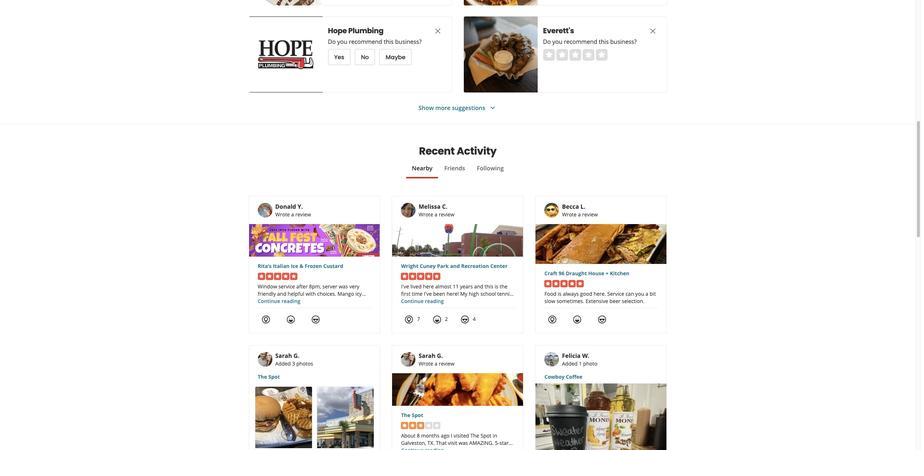 Task type: vqa. For each thing, say whether or not it's contained in the screenshot.
PHOTO OF EVERETT'S at the right of page
yes



Task type: locate. For each thing, give the bounding box(es) containing it.
recent
[[419, 144, 455, 158]]

5 star rating image down 'italian'
[[258, 273, 297, 280]]

craft 96 draught house + kitchen link
[[545, 270, 658, 277]]

1 horizontal spatial you
[[552, 38, 563, 46]]

recommend down plumbing
[[349, 38, 382, 46]]

1 horizontal spatial the spot link
[[401, 412, 515, 419]]

recommend for everett's
[[564, 38, 597, 46]]

following
[[477, 164, 504, 172]]

park
[[437, 263, 449, 270]]

review inside donald y. wrote a review
[[295, 211, 311, 218]]

0 horizontal spatial continue reading button
[[258, 298, 300, 305]]

2 horizontal spatial you
[[636, 291, 644, 297]]

frozen
[[305, 263, 322, 270]]

wrote inside "becca l. wrote a review"
[[562, 211, 577, 218]]

food is always good here. service can you a bit slow sometimes. extensive beer selection.
[[545, 291, 656, 305]]

sarah
[[275, 352, 292, 360], [419, 352, 436, 360]]

added
[[275, 360, 291, 367], [562, 360, 578, 367]]

5 star rating image
[[258, 273, 297, 280], [401, 273, 441, 280], [545, 280, 584, 288]]

dismiss card image
[[649, 27, 657, 35]]

sarah g. link for sarah g. added 3 photos
[[275, 352, 300, 360]]

g.
[[294, 352, 300, 360], [437, 352, 443, 360]]

1 continue reading from the left
[[258, 298, 300, 305]]

2 g. from the left
[[437, 352, 443, 360]]

suggestions
[[452, 104, 485, 112]]

reading down ice
[[282, 298, 300, 305]]

yes button
[[328, 49, 351, 65]]

italian
[[273, 263, 290, 270]]

2 do from the left
[[543, 38, 551, 46]]

1 horizontal spatial do you recommend this business?
[[543, 38, 637, 46]]

reading for melissa
[[425, 298, 444, 305]]

0 horizontal spatial the
[[258, 374, 267, 381]]

0 horizontal spatial reading
[[282, 298, 300, 305]]

continue reading for donald
[[258, 298, 300, 305]]

continue reading button
[[258, 298, 300, 305], [401, 298, 444, 305]]

sarah g. link
[[275, 352, 300, 360], [419, 352, 443, 360]]

2 horizontal spatial 5 star rating image
[[545, 280, 584, 288]]

the spot
[[258, 374, 280, 381], [401, 412, 423, 419]]

a
[[291, 211, 294, 218], [435, 211, 438, 218], [578, 211, 581, 218], [646, 291, 649, 297], [435, 360, 438, 367]]

added inside felicia w. added 1 photo
[[562, 360, 578, 367]]

0 horizontal spatial sarah
[[275, 352, 292, 360]]

continue for donald
[[258, 298, 280, 305]]

0 horizontal spatial the spot link
[[258, 374, 371, 381]]

continue reading down 'italian'
[[258, 298, 300, 305]]

wright
[[401, 263, 419, 270]]

business? up maybe button
[[395, 38, 422, 46]]

a inside melissa c. wrote a review
[[435, 211, 438, 218]]

nearby
[[412, 164, 433, 172]]

added inside sarah g. added 3 photos
[[275, 360, 291, 367]]

this down everett's link
[[599, 38, 609, 46]]

0 horizontal spatial the spot
[[258, 374, 280, 381]]

l.
[[581, 203, 586, 211]]

1 horizontal spatial 24 useful v2 image
[[405, 315, 414, 324]]

1 horizontal spatial added
[[562, 360, 578, 367]]

cowboy coffee
[[545, 374, 583, 381]]

continue reading for melissa
[[401, 298, 444, 305]]

the spot link
[[258, 374, 371, 381], [401, 412, 515, 419]]

continue
[[258, 298, 280, 305], [401, 298, 424, 305]]

2 photo of sarah g. image from the left
[[401, 352, 416, 367]]

photo of sarah g. image left the '3'
[[258, 352, 272, 367]]

0 horizontal spatial business?
[[395, 38, 422, 46]]

1 horizontal spatial sarah
[[419, 352, 436, 360]]

&
[[300, 263, 303, 270]]

2 sarah from the left
[[419, 352, 436, 360]]

you up selection.
[[636, 291, 644, 297]]

more
[[435, 104, 451, 112]]

wrote inside sarah g. wrote a review
[[419, 360, 433, 367]]

here.
[[594, 291, 606, 297]]

g. inside sarah g. added 3 photos
[[294, 352, 300, 360]]

do
[[328, 38, 336, 46], [543, 38, 551, 46]]

a inside sarah g. wrote a review
[[435, 360, 438, 367]]

1 horizontal spatial 24 cool v2 image
[[460, 315, 469, 324]]

custard
[[323, 263, 343, 270]]

you down hope
[[337, 38, 347, 46]]

tab list containing nearby
[[249, 164, 667, 179]]

photo of sarah g. image left sarah g. wrote a review
[[401, 352, 416, 367]]

review inside sarah g. wrote a review
[[439, 360, 455, 367]]

show
[[419, 104, 434, 112]]

2 24 cool v2 image from the left
[[460, 315, 469, 324]]

added left the '3'
[[275, 360, 291, 367]]

show more suggestions
[[419, 104, 485, 112]]

1 added from the left
[[275, 360, 291, 367]]

1 horizontal spatial 24 funny v2 image
[[433, 315, 441, 324]]

reading
[[282, 298, 300, 305], [425, 298, 444, 305]]

bit
[[650, 291, 656, 297]]

you for hope plumbing
[[337, 38, 347, 46]]

the spot down sarah g. added 3 photos
[[258, 374, 280, 381]]

sarah g. added 3 photos
[[275, 352, 313, 367]]

1 this from the left
[[384, 38, 394, 46]]

None radio
[[556, 49, 568, 61], [596, 49, 608, 61], [556, 49, 568, 61], [596, 49, 608, 61]]

maybe
[[386, 53, 406, 61]]

24 chevron down v2 image
[[488, 104, 497, 112]]

1 horizontal spatial do
[[543, 38, 551, 46]]

1 horizontal spatial continue
[[401, 298, 424, 305]]

photo of sarah g. image for sarah g. wrote a review
[[401, 352, 416, 367]]

2 sarah g. link from the left
[[419, 352, 443, 360]]

hope plumbing
[[328, 26, 384, 36]]

0 horizontal spatial recommend
[[349, 38, 382, 46]]

0 horizontal spatial do you recommend this business?
[[328, 38, 422, 46]]

1 horizontal spatial continue reading button
[[401, 298, 444, 305]]

2 continue from the left
[[401, 298, 424, 305]]

melissa c. link
[[419, 203, 448, 211]]

0 horizontal spatial you
[[337, 38, 347, 46]]

recommend
[[349, 38, 382, 46], [564, 38, 597, 46]]

photo of carmelina's image
[[464, 0, 538, 5]]

2 added from the left
[[562, 360, 578, 367]]

2 reading from the left
[[425, 298, 444, 305]]

do you recommend this business? for everett's
[[543, 38, 637, 46]]

3 star rating image
[[401, 422, 441, 430]]

2 24 funny v2 image from the left
[[433, 315, 441, 324]]

2 horizontal spatial 24 cool v2 image
[[598, 315, 607, 324]]

becca
[[562, 203, 579, 211]]

5 star rating image for becca l.
[[545, 280, 584, 288]]

a inside the food is always good here. service can you a bit slow sometimes. extensive beer selection.
[[646, 291, 649, 297]]

1 vertical spatial the spot
[[401, 412, 423, 419]]

1 sarah from the left
[[275, 352, 292, 360]]

ice
[[291, 263, 298, 270]]

wrote for becca l.
[[562, 211, 577, 218]]

you inside the food is always good here. service can you a bit slow sometimes. extensive beer selection.
[[636, 291, 644, 297]]

1 vertical spatial spot
[[412, 412, 423, 419]]

0 vertical spatial spot
[[268, 374, 280, 381]]

1 continue from the left
[[258, 298, 280, 305]]

1 horizontal spatial this
[[599, 38, 609, 46]]

1 horizontal spatial continue reading
[[401, 298, 444, 305]]

everett's link
[[543, 26, 635, 36]]

0 horizontal spatial 24 funny v2 image
[[286, 315, 295, 324]]

extensive
[[586, 298, 608, 305]]

sarah inside sarah g. wrote a review
[[419, 352, 436, 360]]

do you recommend this business? down everett's link
[[543, 38, 637, 46]]

1 sarah g. link from the left
[[275, 352, 300, 360]]

g. for sarah g. wrote a review
[[437, 352, 443, 360]]

1 photo of sarah g. image from the left
[[258, 352, 272, 367]]

0 horizontal spatial spot
[[268, 374, 280, 381]]

spot down sarah g. added 3 photos
[[268, 374, 280, 381]]

1 horizontal spatial g.
[[437, 352, 443, 360]]

c.
[[442, 203, 448, 211]]

review inside "becca l. wrote a review"
[[582, 211, 598, 218]]

1 horizontal spatial photo of sarah g. image
[[401, 352, 416, 367]]

0 vertical spatial the spot
[[258, 374, 280, 381]]

rita's italian ice & frozen custard
[[258, 263, 343, 270]]

do down everett's
[[543, 38, 551, 46]]

0 horizontal spatial photo of sarah g. image
[[258, 352, 272, 367]]

1 vertical spatial the spot link
[[401, 412, 515, 419]]

rating element
[[543, 49, 608, 61]]

the for bottom the spot link
[[401, 412, 411, 419]]

the spot up '3 star rating' image at the left bottom
[[401, 412, 423, 419]]

0 vertical spatial the
[[258, 374, 267, 381]]

recreation
[[461, 263, 489, 270]]

open photo lightbox image
[[255, 387, 312, 449], [317, 387, 374, 449]]

the for the left the spot link
[[258, 374, 267, 381]]

wrote inside melissa c. wrote a review
[[419, 211, 433, 218]]

you
[[337, 38, 347, 46], [552, 38, 563, 46], [636, 291, 644, 297]]

a inside "becca l. wrote a review"
[[578, 211, 581, 218]]

do you recommend this business? down hope plumbing link
[[328, 38, 422, 46]]

0 horizontal spatial this
[[384, 38, 394, 46]]

this up maybe
[[384, 38, 394, 46]]

0 horizontal spatial added
[[275, 360, 291, 367]]

review for c.
[[439, 211, 455, 218]]

continue down rita's
[[258, 298, 280, 305]]

2 do you recommend this business? from the left
[[543, 38, 637, 46]]

1 horizontal spatial the spot
[[401, 412, 423, 419]]

cuney
[[420, 263, 436, 270]]

7
[[417, 316, 420, 323]]

photo of sarah g. image
[[258, 352, 272, 367], [401, 352, 416, 367]]

friends
[[444, 164, 465, 172]]

spot for bottom the spot link
[[412, 412, 423, 419]]

the
[[258, 374, 267, 381], [401, 412, 411, 419]]

0 vertical spatial the spot link
[[258, 374, 371, 381]]

added down felicia
[[562, 360, 578, 367]]

wrote inside donald y. wrote a review
[[275, 211, 290, 218]]

continue for melissa
[[401, 298, 424, 305]]

24 funny v2 image
[[573, 315, 582, 324]]

no
[[361, 53, 369, 61]]

0 horizontal spatial do
[[328, 38, 336, 46]]

1 do from the left
[[328, 38, 336, 46]]

1 horizontal spatial sarah g. link
[[419, 352, 443, 360]]

this for hope plumbing
[[384, 38, 394, 46]]

24 funny v2 image
[[286, 315, 295, 324], [433, 315, 441, 324]]

1 24 cool v2 image from the left
[[311, 315, 320, 324]]

business? down everett's link
[[610, 38, 637, 46]]

1 do you recommend this business? from the left
[[328, 38, 422, 46]]

0 horizontal spatial 5 star rating image
[[258, 273, 297, 280]]

1 horizontal spatial reading
[[425, 298, 444, 305]]

1
[[579, 360, 582, 367]]

spot up '3 star rating' image at the left bottom
[[412, 412, 423, 419]]

tab list
[[249, 164, 667, 179]]

review inside melissa c. wrote a review
[[439, 211, 455, 218]]

service
[[607, 291, 624, 297]]

continue reading
[[258, 298, 300, 305], [401, 298, 444, 305]]

2 continue reading button from the left
[[401, 298, 444, 305]]

maybe button
[[380, 49, 412, 65]]

review
[[295, 211, 311, 218], [439, 211, 455, 218], [582, 211, 598, 218], [439, 360, 455, 367]]

explore recent activity section section
[[243, 124, 673, 450]]

always
[[563, 291, 579, 297]]

1 horizontal spatial spot
[[412, 412, 423, 419]]

1 continue reading button from the left
[[258, 298, 300, 305]]

sarah g. link for sarah g. wrote a review
[[419, 352, 443, 360]]

1 horizontal spatial recommend
[[564, 38, 597, 46]]

None radio
[[543, 49, 555, 61], [570, 49, 581, 61], [583, 49, 594, 61], [543, 49, 555, 61], [570, 49, 581, 61], [583, 49, 594, 61]]

2 recommend from the left
[[564, 38, 597, 46]]

0 horizontal spatial g.
[[294, 352, 300, 360]]

2 business? from the left
[[610, 38, 637, 46]]

1 horizontal spatial open photo lightbox image
[[317, 387, 374, 449]]

24 useful v2 image
[[261, 315, 270, 324], [405, 315, 414, 324]]

5 star rating image down 96
[[545, 280, 584, 288]]

1 recommend from the left
[[349, 38, 382, 46]]

recommend down everett's link
[[564, 38, 597, 46]]

0 horizontal spatial continue reading
[[258, 298, 300, 305]]

review for l.
[[582, 211, 598, 218]]

1 business? from the left
[[395, 38, 422, 46]]

3 24 cool v2 image from the left
[[598, 315, 607, 324]]

you down everett's
[[552, 38, 563, 46]]

melissa c. wrote a review
[[419, 203, 455, 218]]

1 reading from the left
[[282, 298, 300, 305]]

sarah inside sarah g. added 3 photos
[[275, 352, 292, 360]]

continue reading button up 7
[[401, 298, 444, 305]]

1 horizontal spatial the
[[401, 412, 411, 419]]

spot
[[268, 374, 280, 381], [412, 412, 423, 419]]

continue reading button for donald
[[258, 298, 300, 305]]

4
[[473, 316, 476, 323]]

2 continue reading from the left
[[401, 298, 444, 305]]

hope
[[328, 26, 347, 36]]

do you recommend this business?
[[328, 38, 422, 46], [543, 38, 637, 46]]

continue reading button down 'italian'
[[258, 298, 300, 305]]

0 horizontal spatial sarah g. link
[[275, 352, 300, 360]]

1 vertical spatial the
[[401, 412, 411, 419]]

5 star rating image down cuney
[[401, 273, 441, 280]]

kitchen
[[610, 270, 630, 277]]

the spot for bottom the spot link
[[401, 412, 423, 419]]

do down hope
[[328, 38, 336, 46]]

2 this from the left
[[599, 38, 609, 46]]

yes
[[334, 53, 344, 61]]

24 cool v2 image
[[311, 315, 320, 324], [460, 315, 469, 324], [598, 315, 607, 324]]

donald y. wrote a review
[[275, 203, 311, 218]]

g. inside sarah g. wrote a review
[[437, 352, 443, 360]]

reading down cuney
[[425, 298, 444, 305]]

0 horizontal spatial 24 cool v2 image
[[311, 315, 320, 324]]

continue up 7
[[401, 298, 424, 305]]

0 horizontal spatial open photo lightbox image
[[255, 387, 312, 449]]

continue reading up 7
[[401, 298, 444, 305]]

1 horizontal spatial business?
[[610, 38, 637, 46]]

1 horizontal spatial 5 star rating image
[[401, 273, 441, 280]]

0 horizontal spatial continue
[[258, 298, 280, 305]]

0 horizontal spatial 24 useful v2 image
[[261, 315, 270, 324]]

1 g. from the left
[[294, 352, 300, 360]]

a inside donald y. wrote a review
[[291, 211, 294, 218]]

96
[[559, 270, 565, 277]]

1 24 useful v2 image from the left
[[261, 315, 270, 324]]

slow
[[545, 298, 555, 305]]

24 cool v2 image for becca l.
[[598, 315, 607, 324]]

review for y.
[[295, 211, 311, 218]]

draught
[[566, 270, 587, 277]]

photo of everett's image
[[464, 16, 538, 93]]



Task type: describe. For each thing, give the bounding box(es) containing it.
the spot for the left the spot link
[[258, 374, 280, 381]]

felicia w. link
[[562, 352, 590, 360]]

photo of donald y. image
[[258, 203, 272, 218]]

2
[[445, 316, 448, 323]]

recommend for hope plumbing
[[349, 38, 382, 46]]

everett's
[[543, 26, 574, 36]]

do for hope plumbing
[[328, 38, 336, 46]]

house
[[588, 270, 604, 277]]

sarah for sarah g. wrote a review
[[419, 352, 436, 360]]

rita's italian ice & frozen custard link
[[258, 263, 371, 270]]

3
[[292, 360, 295, 367]]

becca l. wrote a review
[[562, 203, 598, 218]]

donald
[[275, 203, 296, 211]]

24 useful v2 image
[[548, 315, 557, 324]]

24 cool v2 image for donald y.
[[311, 315, 320, 324]]

g. for sarah g. added 3 photos
[[294, 352, 300, 360]]

1 24 funny v2 image from the left
[[286, 315, 295, 324]]

hope plumbing link
[[328, 26, 419, 36]]

craft
[[545, 270, 558, 277]]

photo of becca l. image
[[545, 203, 559, 218]]

wright cuney park and recreation center
[[401, 263, 508, 270]]

donald y. link
[[275, 203, 303, 211]]

no button
[[355, 49, 375, 65]]

a for g.
[[435, 360, 438, 367]]

wrote for melissa c.
[[419, 211, 433, 218]]

activity
[[457, 144, 497, 158]]

food
[[545, 291, 557, 297]]

do you recommend this business? for hope plumbing
[[328, 38, 422, 46]]

rita's
[[258, 263, 272, 270]]

cowboy coffee link
[[545, 374, 658, 381]]

center
[[490, 263, 508, 270]]

review for g.
[[439, 360, 455, 367]]

5 star rating image for melissa c.
[[401, 273, 441, 280]]

show more suggestions button
[[419, 104, 497, 112]]

plumbing
[[348, 26, 384, 36]]

reading for donald
[[282, 298, 300, 305]]

(no rating) image
[[543, 49, 608, 61]]

tab list inside explore recent activity section section
[[249, 164, 667, 179]]

you for everett's
[[552, 38, 563, 46]]

this for everett's
[[599, 38, 609, 46]]

+
[[606, 270, 609, 277]]

5 star rating image for donald y.
[[258, 273, 297, 280]]

photo of felicia w. image
[[545, 352, 559, 367]]

business? for everett's
[[610, 38, 637, 46]]

recent activity
[[419, 144, 497, 158]]

a for l.
[[578, 211, 581, 218]]

sometimes.
[[557, 298, 584, 305]]

melissa
[[419, 203, 441, 211]]

photo of sarah g. image for sarah g. added 3 photos
[[258, 352, 272, 367]]

wrote for sarah g.
[[419, 360, 433, 367]]

y.
[[298, 203, 303, 211]]

dismiss card image
[[433, 27, 442, 35]]

can
[[626, 291, 634, 297]]

business? for hope plumbing
[[395, 38, 422, 46]]

and
[[450, 263, 460, 270]]

1 open photo lightbox image from the left
[[255, 387, 312, 449]]

photos
[[296, 360, 313, 367]]

selection.
[[622, 298, 645, 305]]

do for everett's
[[543, 38, 551, 46]]

wright cuney park and recreation center link
[[401, 263, 515, 270]]

becca l. link
[[562, 203, 586, 211]]

added for sarah g.
[[275, 360, 291, 367]]

2 24 useful v2 image from the left
[[405, 315, 414, 324]]

coffee
[[566, 374, 583, 381]]

photo of hope plumbing image
[[249, 16, 323, 93]]

w.
[[582, 352, 590, 360]]

spot for the left the spot link
[[268, 374, 280, 381]]

continue reading button for melissa
[[401, 298, 444, 305]]

is
[[558, 291, 562, 297]]

photo of allsups image
[[249, 0, 323, 5]]

photo of melissa c. image
[[401, 203, 416, 218]]

felicia w. added 1 photo
[[562, 352, 598, 367]]

good
[[580, 291, 592, 297]]

sarah for sarah g. added 3 photos
[[275, 352, 292, 360]]

photo
[[583, 360, 598, 367]]

a for c.
[[435, 211, 438, 218]]

wrote for donald y.
[[275, 211, 290, 218]]

sarah g. wrote a review
[[419, 352, 455, 367]]

felicia
[[562, 352, 581, 360]]

a for y.
[[291, 211, 294, 218]]

beer
[[610, 298, 621, 305]]

craft 96 draught house + kitchen
[[545, 270, 630, 277]]

added for felicia w.
[[562, 360, 578, 367]]

2 open photo lightbox image from the left
[[317, 387, 374, 449]]

cowboy
[[545, 374, 565, 381]]



